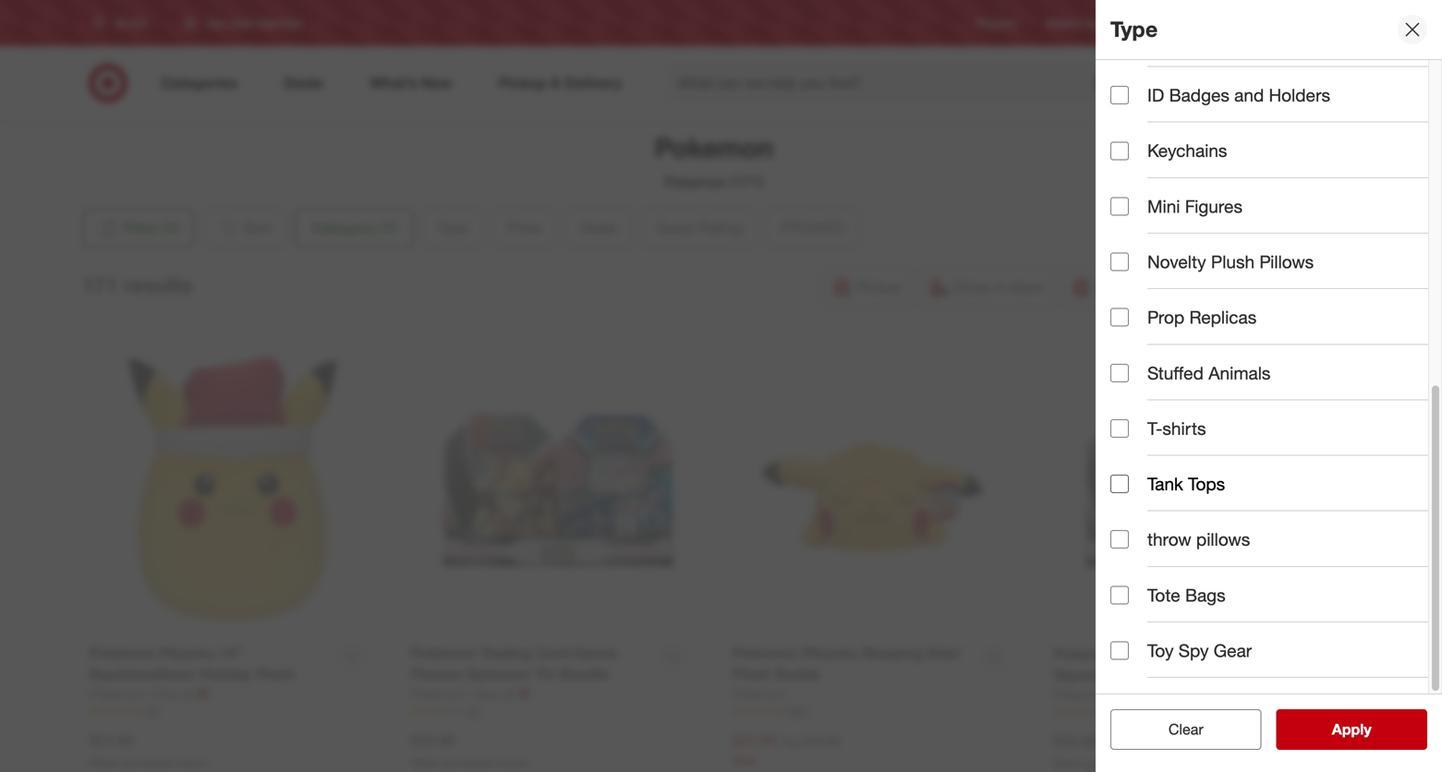 Task type: vqa. For each thing, say whether or not it's contained in the screenshot.


Task type: describe. For each thing, give the bounding box(es) containing it.
ad
[[1085, 16, 1099, 30]]

mini figures
[[1148, 196, 1243, 217]]

$29.99
[[803, 733, 841, 750]]

Prop Replicas checkbox
[[1111, 308, 1129, 327]]

and
[[1235, 85, 1264, 106]]

prop replicas
[[1148, 307, 1257, 328]]

search button
[[1114, 63, 1159, 107]]

when for 95
[[89, 756, 118, 770]]

plush
[[1211, 251, 1255, 273]]

registry
[[976, 16, 1017, 30]]

holders
[[1269, 85, 1330, 106]]

clear
[[1169, 721, 1204, 739]]

when for 80
[[1054, 757, 1083, 771]]

novelty
[[1148, 251, 1206, 273]]

$24.99
[[89, 732, 133, 750]]

weekly ad link
[[1046, 15, 1099, 31]]

results
[[124, 272, 192, 298]]

80
[[1111, 706, 1123, 719]]

Mini Figures checkbox
[[1111, 197, 1129, 216]]

purchased for 83
[[443, 756, 495, 770]]

gear
[[1214, 640, 1252, 662]]

171
[[82, 272, 118, 298]]

apply
[[1332, 721, 1372, 739]]

bags
[[1185, 585, 1226, 606]]

83 link
[[411, 704, 695, 719]]

pokemon inside pokemon pokemon (171)
[[665, 173, 727, 191]]

Novelty Plush Pillows checkbox
[[1111, 253, 1129, 271]]

$23.99 reg $29.99 sale
[[732, 732, 841, 769]]

0 vertical spatial pokemon
[[655, 131, 774, 164]]

when for 83
[[411, 756, 440, 770]]

id badges and holders
[[1148, 85, 1330, 106]]

95 link
[[89, 704, 374, 719]]

weekly
[[1046, 16, 1082, 30]]

$39.99 when purchased online for 80
[[1054, 733, 1171, 771]]

tops
[[1188, 474, 1225, 495]]

tote bags
[[1148, 585, 1226, 606]]

What can we help you find? suggestions appear below search field
[[667, 63, 1127, 103]]

Tank Tops checkbox
[[1111, 475, 1129, 494]]

online for 83
[[498, 756, 528, 770]]

t-shirts
[[1148, 418, 1206, 439]]

online for 80
[[1142, 757, 1171, 771]]

$39.99 for 80
[[1054, 733, 1098, 751]]

apply button
[[1276, 710, 1428, 750]]

type dialog
[[1096, 0, 1442, 772]]

toy
[[1148, 640, 1174, 662]]

prop
[[1148, 307, 1185, 328]]

tank
[[1148, 474, 1183, 495]]

reg
[[780, 733, 799, 750]]

T-shirts checkbox
[[1111, 419, 1129, 438]]

$39.99 when purchased online for 83
[[411, 732, 528, 770]]

spy
[[1179, 640, 1209, 662]]

badges
[[1169, 85, 1230, 106]]

pillows
[[1260, 251, 1314, 273]]

$24.99 when purchased online
[[89, 732, 207, 770]]



Task type: locate. For each thing, give the bounding box(es) containing it.
registry link
[[976, 15, 1017, 31]]

animals
[[1209, 362, 1271, 384]]

purchased down 83
[[443, 756, 495, 770]]

purchased for 95
[[121, 756, 174, 770]]

online down clear button on the bottom
[[1142, 757, 1171, 771]]

pokemon
[[655, 131, 774, 164], [665, 173, 727, 191]]

sale
[[732, 753, 758, 769]]

throw
[[1148, 529, 1192, 550]]

950
[[790, 705, 808, 718]]

stuffed animals
[[1148, 362, 1271, 384]]

0 horizontal spatial $39.99 when purchased online
[[411, 732, 528, 770]]

2 horizontal spatial online
[[1142, 757, 1171, 771]]

Keychains checkbox
[[1111, 142, 1129, 160]]

novelty plush pillows
[[1148, 251, 1314, 273]]

(171)
[[731, 173, 764, 191]]

online
[[177, 756, 207, 770], [498, 756, 528, 770], [1142, 757, 1171, 771]]

purchased inside $24.99 when purchased online
[[121, 756, 174, 770]]

Toy Spy Gear checkbox
[[1111, 642, 1129, 660]]

950 link
[[732, 704, 1017, 719]]

Tote Bags checkbox
[[1111, 586, 1129, 605]]

pokemon pokemon (171)
[[655, 131, 774, 191]]

when inside $24.99 when purchased online
[[89, 756, 118, 770]]

id
[[1148, 85, 1165, 106]]

shirts
[[1163, 418, 1206, 439]]

t-
[[1148, 418, 1163, 439]]

redcard
[[1128, 16, 1173, 30]]

purchased for 80
[[1086, 757, 1138, 771]]

pokemon left the (171)
[[665, 173, 727, 191]]

stuffed
[[1148, 362, 1204, 384]]

$23.99
[[732, 732, 777, 750]]

redcard link
[[1128, 15, 1173, 31]]

mini
[[1148, 196, 1180, 217]]

keychains
[[1148, 140, 1227, 161]]

$39.99 for 83
[[411, 732, 455, 750]]

0 horizontal spatial online
[[177, 756, 207, 770]]

2 horizontal spatial when
[[1054, 757, 1083, 771]]

when
[[89, 756, 118, 770], [411, 756, 440, 770], [1054, 757, 1083, 771]]

1 horizontal spatial purchased
[[443, 756, 495, 770]]

online inside $24.99 when purchased online
[[177, 756, 207, 770]]

clear button
[[1111, 710, 1262, 750]]

throw pillows checkbox
[[1111, 531, 1129, 549]]

tank tops
[[1148, 474, 1225, 495]]

95
[[146, 705, 159, 718]]

pillows
[[1197, 529, 1250, 550]]

online down 95 link
[[177, 756, 207, 770]]

purchased down $24.99
[[121, 756, 174, 770]]

Stuffed Animals checkbox
[[1111, 364, 1129, 382]]

2 horizontal spatial purchased
[[1086, 757, 1138, 771]]

1 vertical spatial pokemon
[[665, 173, 727, 191]]

purchased down 80
[[1086, 757, 1138, 771]]

80 link
[[1054, 705, 1339, 720]]

1 horizontal spatial online
[[498, 756, 528, 770]]

search
[[1114, 76, 1159, 94]]

$39.99 when purchased online
[[411, 732, 528, 770], [1054, 733, 1171, 771]]

ID Badges and Holders checkbox
[[1111, 86, 1129, 105]]

toy spy gear
[[1148, 640, 1252, 662]]

throw pillows
[[1148, 529, 1250, 550]]

figures
[[1185, 196, 1243, 217]]

0 horizontal spatial $39.99
[[411, 732, 455, 750]]

0 horizontal spatial purchased
[[121, 756, 174, 770]]

1 horizontal spatial when
[[411, 756, 440, 770]]

$39.99
[[411, 732, 455, 750], [1054, 733, 1098, 751]]

weekly ad
[[1046, 16, 1099, 30]]

online down 83 link
[[498, 756, 528, 770]]

purchased
[[121, 756, 174, 770], [443, 756, 495, 770], [1086, 757, 1138, 771]]

tote
[[1148, 585, 1181, 606]]

0 horizontal spatial when
[[89, 756, 118, 770]]

$39.99 when purchased online down 83
[[411, 732, 528, 770]]

pokemon up the (171)
[[655, 131, 774, 164]]

1 horizontal spatial $39.99
[[1054, 733, 1098, 751]]

171 results
[[82, 272, 192, 298]]

online for 95
[[177, 756, 207, 770]]

$39.99 when purchased online down 80
[[1054, 733, 1171, 771]]

type
[[1111, 16, 1158, 42]]

replicas
[[1190, 307, 1257, 328]]

83
[[468, 705, 480, 718]]

1 horizontal spatial $39.99 when purchased online
[[1054, 733, 1171, 771]]



